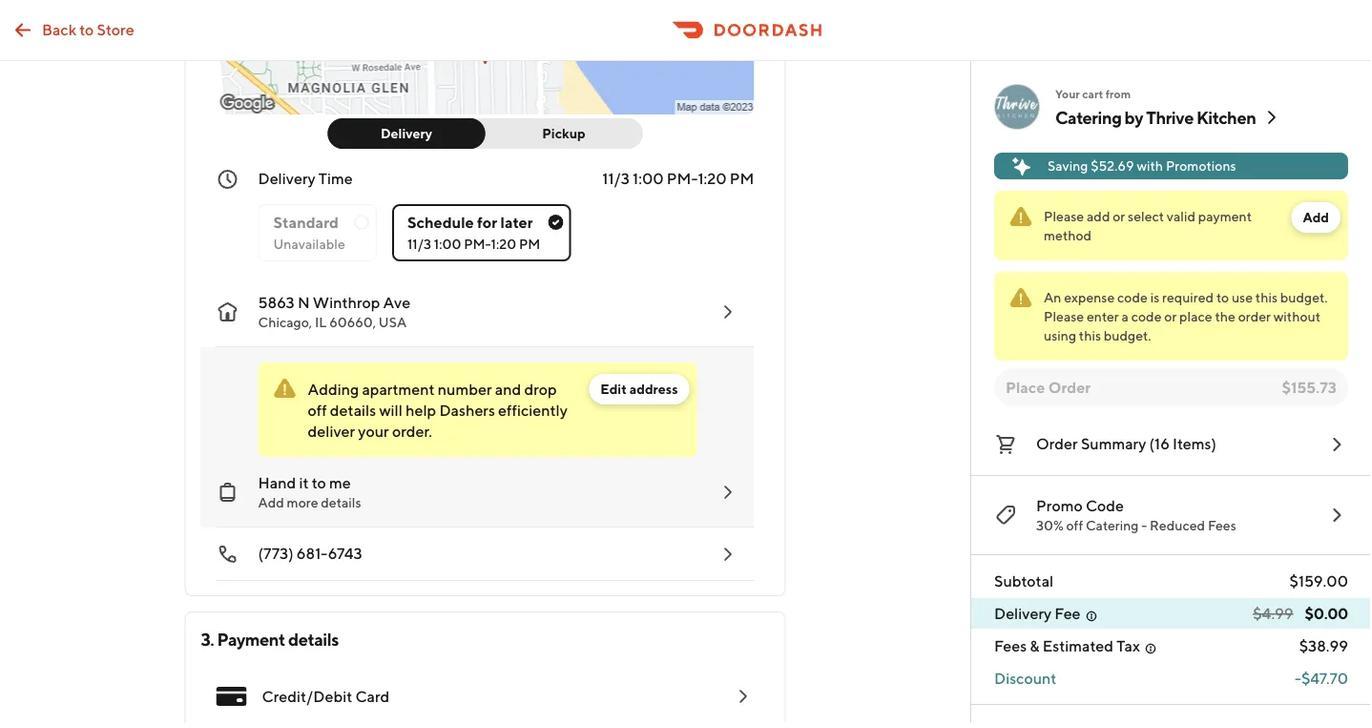 Task type: vqa. For each thing, say whether or not it's contained in the screenshot.
Irish in the $42.99 Jameson Triple Distilled Irish Whiskey Bottle (750 ml)
no



Task type: describe. For each thing, give the bounding box(es) containing it.
me
[[329, 474, 351, 492]]

by
[[1125, 107, 1144, 127]]

edit address button
[[589, 374, 690, 405]]

order
[[1239, 309, 1272, 325]]

1 horizontal spatial pm-
[[667, 169, 698, 188]]

1 horizontal spatial -
[[1296, 670, 1302, 688]]

$38.99
[[1300, 637, 1349, 655]]

5863 n winthrop ave chicago,  il 60660,  usa
[[258, 294, 411, 330]]

1 vertical spatial pm
[[519, 236, 541, 252]]

subtotal
[[995, 572, 1054, 591]]

2 vertical spatial delivery
[[995, 605, 1052, 623]]

credit/debit card
[[262, 688, 390, 706]]

please add or select valid payment method
[[1044, 209, 1253, 243]]

thrive
[[1147, 107, 1194, 127]]

5863
[[258, 294, 295, 312]]

back
[[42, 20, 77, 38]]

$4.99
[[1254, 605, 1294, 623]]

add new payment method image
[[732, 686, 755, 708]]

using
[[1044, 328, 1077, 344]]

-$47.70
[[1296, 670, 1349, 688]]

add button
[[1292, 202, 1341, 233]]

0 horizontal spatial budget.
[[1104, 328, 1152, 344]]

efficiently
[[498, 401, 568, 420]]

$47.70
[[1302, 670, 1349, 688]]

1 vertical spatial fees
[[995, 637, 1027, 655]]

$52.69
[[1092, 158, 1135, 174]]

method
[[1044, 228, 1092, 243]]

&
[[1031, 637, 1040, 655]]

saving $52.69 with promotions button
[[995, 153, 1349, 179]]

store
[[97, 20, 134, 38]]

place order
[[1006, 379, 1092, 397]]

order summary (16 items)
[[1037, 435, 1217, 453]]

an
[[1044, 290, 1062, 306]]

adding apartment number and drop off details will help dashers efficiently deliver your order.
[[308, 380, 568, 441]]

estimated
[[1043, 637, 1114, 655]]

chicago,
[[258, 315, 312, 330]]

deliver
[[308, 422, 355, 441]]

n
[[298, 294, 310, 312]]

unavailable
[[274, 236, 345, 252]]

off inside adding apartment number and drop off details will help dashers efficiently deliver your order.
[[308, 401, 327, 420]]

pm- inside radio
[[464, 236, 491, 252]]

edit address
[[601, 381, 678, 397]]

promo
[[1037, 497, 1083, 515]]

edit
[[601, 381, 627, 397]]

catering inside 'button'
[[1056, 107, 1122, 127]]

help
[[406, 401, 437, 420]]

681-
[[297, 545, 328, 563]]

or inside an expense code is required to use this budget. please enter a code or place the order without using this budget.
[[1165, 309, 1177, 325]]

schedule
[[408, 213, 474, 232]]

for
[[477, 213, 498, 232]]

apartment
[[362, 380, 435, 399]]

a
[[1122, 309, 1129, 325]]

is
[[1151, 290, 1160, 306]]

later
[[501, 213, 533, 232]]

Delivery radio
[[328, 118, 485, 149]]

your
[[358, 422, 389, 441]]

$155.73
[[1283, 379, 1338, 397]]

saving $52.69 with promotions
[[1048, 158, 1237, 174]]

add inside add button
[[1304, 210, 1330, 225]]

dashers
[[440, 401, 495, 420]]

0 vertical spatial 1:20
[[698, 169, 727, 188]]

details for more
[[321, 495, 361, 511]]

6743
[[328, 545, 362, 563]]

your
[[1056, 87, 1081, 100]]

30%
[[1037, 518, 1064, 534]]

back to store
[[42, 20, 134, 38]]

0 horizontal spatial 11/3 1:00 pm-1:20 pm
[[408, 236, 541, 252]]

fees & estimated
[[995, 637, 1114, 655]]

hand
[[258, 474, 296, 492]]

to inside an expense code is required to use this budget. please enter a code or place the order without using this budget.
[[1217, 290, 1230, 306]]

1 horizontal spatial pm
[[730, 169, 755, 188]]

drop
[[525, 380, 557, 399]]

summary
[[1082, 435, 1147, 453]]

place
[[1180, 309, 1213, 325]]

delivery or pickup selector option group
[[328, 118, 643, 149]]

back to store button
[[0, 11, 146, 49]]

delivery inside radio
[[381, 126, 433, 141]]

required
[[1163, 290, 1215, 306]]

enter
[[1087, 309, 1120, 325]]

0 vertical spatial this
[[1256, 290, 1278, 306]]

0 vertical spatial order
[[1049, 379, 1092, 397]]

credit/debit card menu
[[201, 666, 770, 725]]

card
[[356, 688, 390, 706]]

off inside the promo code 30% off catering - reduced fees
[[1067, 518, 1084, 534]]

option group containing standard
[[258, 189, 755, 262]]

number
[[438, 380, 492, 399]]

catering by thrive kitchen button
[[1056, 106, 1284, 129]]

promotions
[[1167, 158, 1237, 174]]

0 vertical spatial code
[[1118, 290, 1148, 306]]

show menu image
[[216, 682, 247, 712]]

tax
[[1117, 637, 1141, 655]]

0 vertical spatial 11/3
[[603, 169, 630, 188]]

catering by thrive kitchen
[[1056, 107, 1257, 127]]

(773)
[[258, 545, 294, 563]]

2 vertical spatial details
[[288, 629, 339, 650]]



Task type: locate. For each thing, give the bounding box(es) containing it.
1 vertical spatial details
[[321, 495, 361, 511]]

to right it at the bottom left of the page
[[312, 474, 326, 492]]

0 horizontal spatial pm
[[519, 236, 541, 252]]

(773) 681-6743
[[258, 545, 362, 563]]

time
[[319, 169, 353, 188]]

0 horizontal spatial to
[[80, 20, 94, 38]]

1 vertical spatial code
[[1132, 309, 1162, 325]]

without
[[1274, 309, 1321, 325]]

reduced
[[1151, 518, 1206, 534]]

please inside the please add or select valid payment method
[[1044, 209, 1085, 224]]

address
[[630, 381, 678, 397]]

0 horizontal spatial or
[[1113, 209, 1126, 224]]

add inside hand it to me add more details
[[258, 495, 284, 511]]

order inside button
[[1037, 435, 1079, 453]]

1 vertical spatial 11/3 1:00 pm-1:20 pm
[[408, 236, 541, 252]]

add
[[1304, 210, 1330, 225], [258, 495, 284, 511]]

0 horizontal spatial fees
[[995, 637, 1027, 655]]

fees
[[1209, 518, 1237, 534], [995, 637, 1027, 655]]

catering down code
[[1086, 518, 1139, 534]]

0 vertical spatial -
[[1142, 518, 1148, 534]]

1 horizontal spatial delivery
[[381, 126, 433, 141]]

1 vertical spatial pm-
[[464, 236, 491, 252]]

1 vertical spatial catering
[[1086, 518, 1139, 534]]

(16
[[1150, 435, 1170, 453]]

budget. up without
[[1281, 290, 1329, 306]]

2 please from the top
[[1044, 309, 1085, 325]]

kitchen
[[1197, 107, 1257, 127]]

$0.00
[[1306, 605, 1349, 623]]

0 vertical spatial off
[[308, 401, 327, 420]]

order right 'place' in the right bottom of the page
[[1049, 379, 1092, 397]]

details up credit/debit
[[288, 629, 339, 650]]

3. payment details
[[201, 629, 339, 650]]

2 vertical spatial to
[[312, 474, 326, 492]]

catering inside the promo code 30% off catering - reduced fees
[[1086, 518, 1139, 534]]

1 horizontal spatial 1:20
[[698, 169, 727, 188]]

2 horizontal spatial to
[[1217, 290, 1230, 306]]

0 vertical spatial budget.
[[1281, 290, 1329, 306]]

0 vertical spatial catering
[[1056, 107, 1122, 127]]

an expense code is required to use this budget. please enter a code or place the order without using this budget. status
[[995, 272, 1349, 361]]

delivery time
[[258, 169, 353, 188]]

please inside an expense code is required to use this budget. please enter a code or place the order without using this budget.
[[1044, 309, 1085, 325]]

code down the is
[[1132, 309, 1162, 325]]

1 vertical spatial delivery
[[258, 169, 316, 188]]

0 vertical spatial pm-
[[667, 169, 698, 188]]

1 horizontal spatial or
[[1165, 309, 1177, 325]]

place
[[1006, 379, 1046, 397]]

1 horizontal spatial add
[[1304, 210, 1330, 225]]

pm-
[[667, 169, 698, 188], [464, 236, 491, 252]]

code
[[1118, 290, 1148, 306], [1132, 309, 1162, 325]]

credit/debit
[[262, 688, 353, 706]]

or
[[1113, 209, 1126, 224], [1165, 309, 1177, 325]]

fees left &
[[995, 637, 1027, 655]]

1 horizontal spatial off
[[1067, 518, 1084, 534]]

1 horizontal spatial 11/3
[[603, 169, 630, 188]]

11/3 down schedule
[[408, 236, 432, 252]]

0 horizontal spatial 1:20
[[491, 236, 517, 252]]

0 vertical spatial add
[[1304, 210, 1330, 225]]

0 vertical spatial or
[[1113, 209, 1126, 224]]

budget. down a
[[1104, 328, 1152, 344]]

0 horizontal spatial 1:00
[[434, 236, 461, 252]]

0 horizontal spatial pm-
[[464, 236, 491, 252]]

or right add
[[1113, 209, 1126, 224]]

add
[[1087, 209, 1111, 224]]

11/3 down pickup 'radio'
[[603, 169, 630, 188]]

details for off
[[330, 401, 376, 420]]

add right payment
[[1304, 210, 1330, 225]]

details down me
[[321, 495, 361, 511]]

1 horizontal spatial 11/3 1:00 pm-1:20 pm
[[603, 169, 755, 188]]

this
[[1256, 290, 1278, 306], [1080, 328, 1102, 344]]

1 vertical spatial please
[[1044, 309, 1085, 325]]

off up deliver
[[308, 401, 327, 420]]

3. payment
[[201, 629, 285, 650]]

to right back
[[80, 20, 94, 38]]

None radio
[[258, 204, 377, 262]]

items)
[[1173, 435, 1217, 453]]

2 horizontal spatial delivery
[[995, 605, 1052, 623]]

1 vertical spatial budget.
[[1104, 328, 1152, 344]]

adding apartment number and drop off details will help dashers efficiently deliver your order. status
[[258, 363, 697, 457]]

0 horizontal spatial -
[[1142, 518, 1148, 534]]

fee
[[1055, 605, 1081, 623]]

from
[[1106, 87, 1132, 100]]

to
[[80, 20, 94, 38], [1217, 290, 1230, 306], [312, 474, 326, 492]]

details
[[330, 401, 376, 420], [321, 495, 361, 511], [288, 629, 339, 650]]

0 vertical spatial please
[[1044, 209, 1085, 224]]

1 vertical spatial off
[[1067, 518, 1084, 534]]

1 vertical spatial or
[[1165, 309, 1177, 325]]

hand it to me add more details
[[258, 474, 361, 511]]

0 vertical spatial 11/3 1:00 pm-1:20 pm
[[603, 169, 755, 188]]

status containing please add or select valid payment method
[[995, 191, 1349, 261]]

60660,
[[330, 315, 376, 330]]

discount
[[995, 670, 1057, 688]]

1 please from the top
[[1044, 209, 1085, 224]]

0 vertical spatial details
[[330, 401, 376, 420]]

1 vertical spatial order
[[1037, 435, 1079, 453]]

details inside hand it to me add more details
[[321, 495, 361, 511]]

order.
[[392, 422, 432, 441]]

ave
[[383, 294, 411, 312]]

0 vertical spatial fees
[[1209, 518, 1237, 534]]

none radio inside option group
[[258, 204, 377, 262]]

catering down "cart"
[[1056, 107, 1122, 127]]

1 vertical spatial this
[[1080, 328, 1102, 344]]

1:00
[[633, 169, 664, 188], [434, 236, 461, 252]]

1 vertical spatial 11/3
[[408, 236, 432, 252]]

1 vertical spatial 1:00
[[434, 236, 461, 252]]

to up the the
[[1217, 290, 1230, 306]]

1 horizontal spatial fees
[[1209, 518, 1237, 534]]

None radio
[[392, 204, 572, 262]]

fees inside the promo code 30% off catering - reduced fees
[[1209, 518, 1237, 534]]

0 vertical spatial pm
[[730, 169, 755, 188]]

0 horizontal spatial this
[[1080, 328, 1102, 344]]

- inside the promo code 30% off catering - reduced fees
[[1142, 518, 1148, 534]]

pickup
[[543, 126, 586, 141]]

delivery down subtotal
[[995, 605, 1052, 623]]

order
[[1049, 379, 1092, 397], [1037, 435, 1079, 453]]

and
[[495, 380, 521, 399]]

code up a
[[1118, 290, 1148, 306]]

(773) 681-6743 button
[[201, 528, 755, 581]]

0 horizontal spatial 11/3
[[408, 236, 432, 252]]

1 vertical spatial -
[[1296, 670, 1302, 688]]

code
[[1086, 497, 1125, 515]]

0 vertical spatial 1:00
[[633, 169, 664, 188]]

1 vertical spatial to
[[1217, 290, 1230, 306]]

status
[[995, 191, 1349, 261]]

1 horizontal spatial budget.
[[1281, 290, 1329, 306]]

off
[[308, 401, 327, 420], [1067, 518, 1084, 534]]

0 vertical spatial to
[[80, 20, 94, 38]]

none radio containing schedule for later
[[392, 204, 572, 262]]

order left "summary" at the bottom
[[1037, 435, 1079, 453]]

delivery up standard
[[258, 169, 316, 188]]

valid
[[1168, 209, 1196, 224]]

1 horizontal spatial 1:00
[[633, 169, 664, 188]]

add down hand
[[258, 495, 284, 511]]

payment
[[1199, 209, 1253, 224]]

please up method
[[1044, 209, 1085, 224]]

details down adding
[[330, 401, 376, 420]]

winthrop
[[313, 294, 380, 312]]

it
[[299, 474, 309, 492]]

1 vertical spatial 1:20
[[491, 236, 517, 252]]

option group
[[258, 189, 755, 262]]

to inside button
[[80, 20, 94, 38]]

11/3 1:00 pm-1:20 pm
[[603, 169, 755, 188], [408, 236, 541, 252]]

expense
[[1065, 290, 1115, 306]]

more
[[287, 495, 318, 511]]

0 horizontal spatial delivery
[[258, 169, 316, 188]]

0 horizontal spatial add
[[258, 495, 284, 511]]

promo code 30% off catering - reduced fees
[[1037, 497, 1237, 534]]

budget.
[[1281, 290, 1329, 306], [1104, 328, 1152, 344]]

11/3 inside radio
[[408, 236, 432, 252]]

saving
[[1048, 158, 1089, 174]]

0 vertical spatial delivery
[[381, 126, 433, 141]]

fees right the reduced
[[1209, 518, 1237, 534]]

none radio containing standard
[[258, 204, 377, 262]]

use
[[1232, 290, 1254, 306]]

or inside the please add or select valid payment method
[[1113, 209, 1126, 224]]

to inside hand it to me add more details
[[312, 474, 326, 492]]

1 horizontal spatial this
[[1256, 290, 1278, 306]]

the
[[1216, 309, 1236, 325]]

off right 30%
[[1067, 518, 1084, 534]]

0 horizontal spatial off
[[308, 401, 327, 420]]

or left place
[[1165, 309, 1177, 325]]

1 horizontal spatial to
[[312, 474, 326, 492]]

this up "order"
[[1256, 290, 1278, 306]]

with
[[1137, 158, 1164, 174]]

will
[[379, 401, 403, 420]]

$159.00
[[1290, 572, 1349, 591]]

il
[[315, 315, 327, 330]]

1 vertical spatial add
[[258, 495, 284, 511]]

this down the enter
[[1080, 328, 1102, 344]]

delivery up schedule
[[381, 126, 433, 141]]

order summary (16 items) button
[[995, 430, 1349, 460]]

details inside adding apartment number and drop off details will help dashers efficiently deliver your order.
[[330, 401, 376, 420]]

please up using
[[1044, 309, 1085, 325]]

schedule for later
[[408, 213, 533, 232]]

usa
[[379, 315, 407, 330]]

select
[[1129, 209, 1165, 224]]

your cart from
[[1056, 87, 1132, 100]]

Pickup radio
[[474, 118, 643, 149]]

- down $38.99
[[1296, 670, 1302, 688]]

1:20
[[698, 169, 727, 188], [491, 236, 517, 252]]

- left the reduced
[[1142, 518, 1148, 534]]



